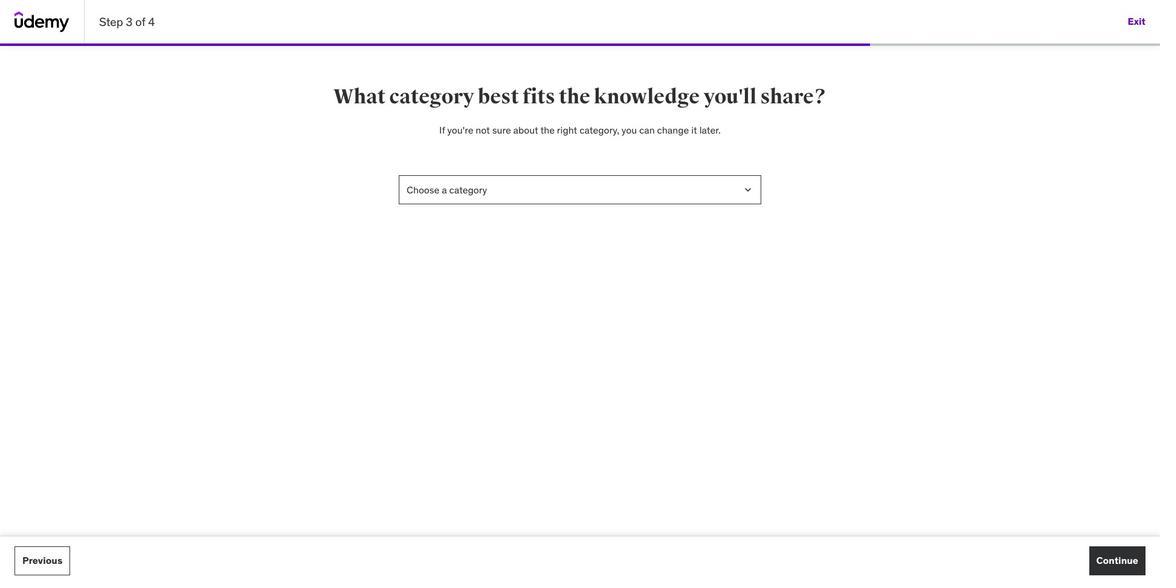 Task type: describe. For each thing, give the bounding box(es) containing it.
you'll
[[704, 84, 757, 109]]

best
[[478, 84, 519, 109]]

right
[[557, 124, 577, 136]]

later.
[[700, 124, 721, 136]]

previous button
[[15, 546, 70, 575]]

category,
[[580, 124, 620, 136]]

if
[[439, 124, 445, 136]]

knowledge
[[594, 84, 700, 109]]

3
[[126, 14, 133, 29]]

what
[[334, 84, 386, 109]]

0 vertical spatial the
[[559, 84, 590, 109]]

1 vertical spatial the
[[541, 124, 555, 136]]

can
[[639, 124, 655, 136]]

4
[[148, 14, 155, 29]]

of
[[135, 14, 145, 29]]

step
[[99, 14, 123, 29]]

exit
[[1128, 15, 1146, 27]]



Task type: vqa. For each thing, say whether or not it's contained in the screenshot.
left the
yes



Task type: locate. For each thing, give the bounding box(es) containing it.
continue
[[1097, 554, 1139, 567]]

change
[[657, 124, 689, 136]]

you're
[[447, 124, 474, 136]]

the left right
[[541, 124, 555, 136]]

step 3 of 4
[[99, 14, 155, 29]]

the up if you're not sure about the right category, you can change it later.
[[559, 84, 590, 109]]

sure
[[492, 124, 511, 136]]

1 horizontal spatial the
[[559, 84, 590, 109]]

it
[[692, 124, 697, 136]]

previous
[[22, 554, 62, 567]]

exit button
[[1128, 7, 1146, 36]]

share?
[[761, 84, 827, 109]]

about
[[513, 124, 538, 136]]

if you're not sure about the right category, you can change it later.
[[439, 124, 721, 136]]

category
[[389, 84, 474, 109]]

0 horizontal spatial the
[[541, 124, 555, 136]]

continue button
[[1089, 546, 1146, 575]]

what category best fits the knowledge you'll share?
[[334, 84, 827, 109]]

not
[[476, 124, 490, 136]]

step 3 of 4 element
[[0, 44, 870, 46]]

udemy image
[[15, 11, 70, 32]]

fits
[[523, 84, 555, 109]]

you
[[622, 124, 637, 136]]

the
[[559, 84, 590, 109], [541, 124, 555, 136]]



